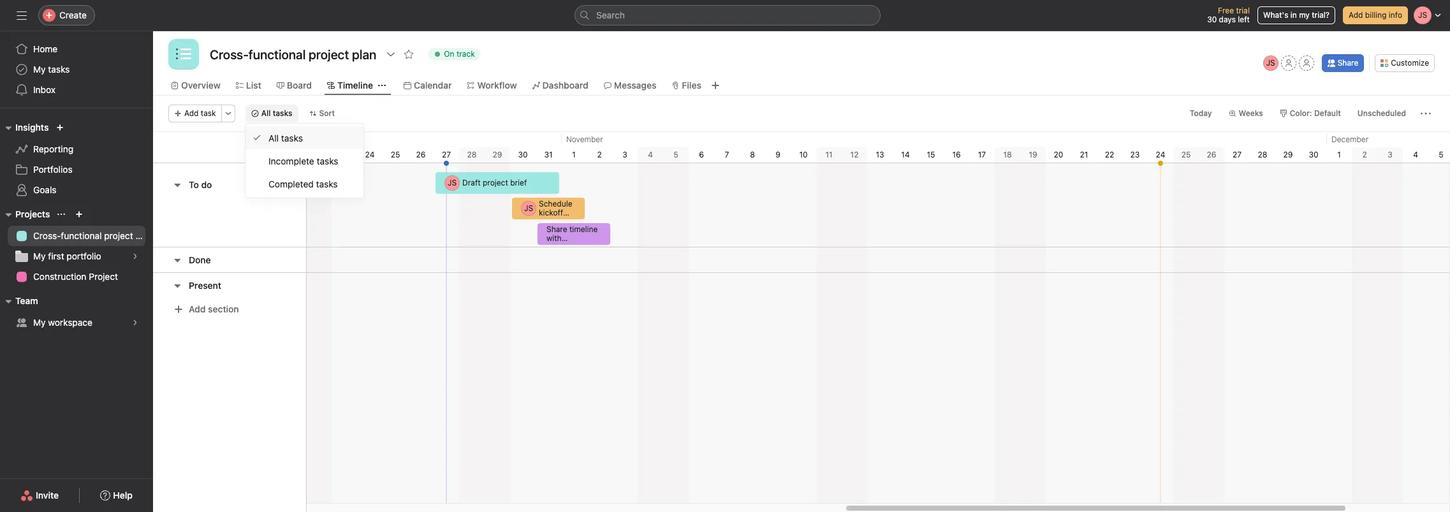 Task type: vqa. For each thing, say whether or not it's contained in the screenshot.
the bottommost LIST ITEM
no



Task type: locate. For each thing, give the bounding box(es) containing it.
team button
[[0, 293, 38, 309]]

0 horizontal spatial 21
[[289, 150, 298, 159]]

section
[[208, 304, 239, 314]]

2 3 from the left
[[1388, 150, 1393, 159]]

1 27 from the left
[[442, 150, 451, 159]]

29 up the draft project brief on the top left of page
[[493, 150, 502, 159]]

goals
[[33, 184, 57, 195]]

0 horizontal spatial 24
[[365, 150, 375, 159]]

17
[[978, 150, 986, 159]]

1 horizontal spatial 30
[[1208, 15, 1217, 24]]

tasks up the incomplete
[[281, 132, 303, 143]]

1 vertical spatial share
[[547, 225, 567, 234]]

project left 'brief' on the left top of the page
[[483, 178, 508, 188]]

calendar link
[[404, 78, 452, 92]]

2 4 from the left
[[1414, 150, 1419, 159]]

add left billing
[[1349, 10, 1363, 20]]

1 down november
[[572, 150, 576, 159]]

0 horizontal spatial project
[[104, 230, 133, 241]]

js
[[1267, 58, 1276, 68], [448, 178, 457, 188], [524, 203, 533, 213]]

0 horizontal spatial 5
[[674, 150, 678, 159]]

0 horizontal spatial 20
[[263, 150, 273, 159]]

0 horizontal spatial js
[[448, 178, 457, 188]]

0 horizontal spatial 4
[[648, 150, 653, 159]]

timeline
[[570, 225, 598, 234]]

js left draft
[[448, 178, 457, 188]]

1 vertical spatial project
[[104, 230, 133, 241]]

1 vertical spatial all
[[269, 132, 279, 143]]

0 horizontal spatial 1
[[572, 150, 576, 159]]

add inside add task button
[[184, 108, 199, 118]]

29 down color:
[[1284, 150, 1293, 159]]

26
[[416, 150, 426, 159], [1207, 150, 1217, 159]]

1 3 from the left
[[623, 150, 628, 159]]

insights button
[[0, 120, 49, 135]]

31
[[544, 150, 553, 159]]

30 left days
[[1208, 15, 1217, 24]]

1 horizontal spatial 1
[[1338, 150, 1341, 159]]

my inside my workspace link
[[33, 317, 46, 328]]

1 horizontal spatial 26
[[1207, 150, 1217, 159]]

share inside button
[[1338, 58, 1359, 68]]

what's in my trial?
[[1264, 10, 1330, 20]]

1 19 from the left
[[238, 150, 247, 159]]

add tab image
[[711, 80, 721, 91]]

add
[[1349, 10, 1363, 20], [184, 108, 199, 118], [189, 304, 206, 314]]

all
[[261, 108, 271, 118], [269, 132, 279, 143]]

add down the present button
[[189, 304, 206, 314]]

tab actions image
[[378, 82, 386, 89]]

add inside add section button
[[189, 304, 206, 314]]

2 horizontal spatial js
[[1267, 58, 1276, 68]]

2 28 from the left
[[1258, 150, 1268, 159]]

all tasks inside "link"
[[269, 132, 303, 143]]

share up 'default'
[[1338, 58, 1359, 68]]

add for add billing info
[[1349, 10, 1363, 20]]

search
[[596, 10, 625, 20]]

my tasks link
[[8, 59, 145, 80]]

2 my from the top
[[33, 251, 46, 262]]

inbox link
[[8, 80, 145, 100]]

2 1 from the left
[[1338, 150, 1341, 159]]

2 24 from the left
[[1156, 150, 1166, 159]]

2 vertical spatial add
[[189, 304, 206, 314]]

cross-functional project plan link
[[8, 226, 153, 246]]

20 up the completed on the top left of page
[[263, 150, 273, 159]]

0 horizontal spatial 25
[[391, 150, 400, 159]]

color: default
[[1290, 108, 1341, 118]]

js down what's
[[1267, 58, 1276, 68]]

more actions image
[[224, 110, 232, 117]]

0 horizontal spatial share
[[547, 225, 567, 234]]

my up inbox
[[33, 64, 46, 75]]

20 right 18
[[1054, 150, 1064, 159]]

19 right 18
[[1029, 150, 1038, 159]]

insights
[[15, 122, 49, 133]]

add billing info button
[[1343, 6, 1408, 24]]

tasks down incomplete tasks link
[[316, 178, 338, 189]]

my first portfolio link
[[8, 246, 145, 267]]

28 up draft
[[467, 150, 477, 159]]

dashboard
[[543, 80, 589, 91]]

all inside "link"
[[269, 132, 279, 143]]

incomplete tasks link
[[246, 149, 364, 172]]

1 horizontal spatial js
[[524, 203, 533, 213]]

my for my workspace
[[33, 317, 46, 328]]

tasks down home
[[48, 64, 70, 75]]

0 horizontal spatial 2
[[597, 150, 602, 159]]

all down the all tasks dropdown button
[[269, 132, 279, 143]]

1 horizontal spatial 23
[[1131, 150, 1140, 159]]

project left "plan"
[[104, 230, 133, 241]]

invite
[[36, 490, 59, 501]]

days
[[1219, 15, 1236, 24]]

1 1 from the left
[[572, 150, 576, 159]]

show options image
[[386, 49, 396, 59]]

search list box
[[575, 5, 881, 26]]

my left first
[[33, 251, 46, 262]]

30 left 31 on the left of the page
[[518, 150, 528, 159]]

all tasks up the incomplete
[[269, 132, 303, 143]]

hide sidebar image
[[17, 10, 27, 20]]

1 horizontal spatial 24
[[1156, 150, 1166, 159]]

2 5 from the left
[[1439, 150, 1444, 159]]

0 horizontal spatial 29
[[493, 150, 502, 159]]

project inside cross-functional project plan link
[[104, 230, 133, 241]]

calendar
[[414, 80, 452, 91]]

12
[[851, 150, 859, 159]]

0 horizontal spatial 28
[[467, 150, 477, 159]]

in
[[1291, 10, 1297, 20]]

goals link
[[8, 180, 145, 200]]

28
[[467, 150, 477, 159], [1258, 150, 1268, 159]]

my for my tasks
[[33, 64, 46, 75]]

1 horizontal spatial 21
[[1080, 150, 1088, 159]]

js for schedule kickoff meeting
[[524, 203, 533, 213]]

draft project brief
[[462, 178, 527, 188]]

free
[[1218, 6, 1234, 15]]

0 vertical spatial project
[[483, 178, 508, 188]]

add inside add billing info button
[[1349, 10, 1363, 20]]

2 29 from the left
[[1284, 150, 1293, 159]]

1 horizontal spatial 20
[[1054, 150, 1064, 159]]

tasks inside "link"
[[281, 132, 303, 143]]

add section button
[[168, 298, 244, 321]]

1 horizontal spatial 2
[[1363, 150, 1367, 159]]

1 horizontal spatial 25
[[1182, 150, 1191, 159]]

0 horizontal spatial 19
[[238, 150, 247, 159]]

None text field
[[207, 43, 380, 66]]

0 horizontal spatial 22
[[314, 150, 324, 159]]

cross-functional project plan
[[33, 230, 153, 241]]

info
[[1389, 10, 1403, 20]]

teammates
[[547, 242, 587, 252]]

2 vertical spatial my
[[33, 317, 46, 328]]

1 horizontal spatial 27
[[1233, 150, 1242, 159]]

messages
[[614, 80, 657, 91]]

add task button
[[168, 105, 222, 122]]

0 vertical spatial all
[[261, 108, 271, 118]]

29
[[493, 150, 502, 159], [1284, 150, 1293, 159]]

to
[[189, 179, 199, 190]]

1 my from the top
[[33, 64, 46, 75]]

19 left the incomplete
[[238, 150, 247, 159]]

all inside dropdown button
[[261, 108, 271, 118]]

3 right november 1
[[623, 150, 628, 159]]

all down list
[[261, 108, 271, 118]]

schedule kickoff meeting
[[539, 199, 573, 226]]

present button
[[189, 274, 221, 297]]

1 vertical spatial my
[[33, 251, 46, 262]]

1 horizontal spatial 19
[[1029, 150, 1038, 159]]

3 right december 1 in the top right of the page
[[1388, 150, 1393, 159]]

add to starred image
[[404, 49, 414, 59]]

1 horizontal spatial 4
[[1414, 150, 1419, 159]]

js left kickoff
[[524, 203, 533, 213]]

tasks down "board" link
[[273, 108, 292, 118]]

19
[[238, 150, 247, 159], [1029, 150, 1038, 159]]

js for draft project brief
[[448, 178, 457, 188]]

see details, my first portfolio image
[[131, 253, 139, 260]]

weeks button
[[1223, 105, 1269, 122]]

tasks
[[48, 64, 70, 75], [273, 108, 292, 118], [281, 132, 303, 143], [317, 155, 338, 166], [316, 178, 338, 189]]

1 23 from the left
[[340, 150, 349, 159]]

workspace
[[48, 317, 92, 328]]

dashboard link
[[532, 78, 589, 92]]

my
[[33, 64, 46, 75], [33, 251, 46, 262], [33, 317, 46, 328]]

0 vertical spatial all tasks
[[261, 108, 292, 118]]

0 horizontal spatial 23
[[340, 150, 349, 159]]

portfolio
[[67, 251, 101, 262]]

1 horizontal spatial 28
[[1258, 150, 1268, 159]]

1 vertical spatial all tasks
[[269, 132, 303, 143]]

tasks down all tasks "link"
[[317, 155, 338, 166]]

completed tasks
[[269, 178, 338, 189]]

all tasks inside dropdown button
[[261, 108, 292, 118]]

1 26 from the left
[[416, 150, 426, 159]]

1 down december
[[1338, 150, 1341, 159]]

18
[[1004, 150, 1012, 159]]

1 inside november 1
[[572, 150, 576, 159]]

1 inside december 1
[[1338, 150, 1341, 159]]

my inside my tasks link
[[33, 64, 46, 75]]

list image
[[176, 47, 191, 62]]

collapse task list for the section to do image
[[172, 180, 182, 190]]

20
[[263, 150, 273, 159], [1054, 150, 1064, 159]]

2 down december
[[1363, 150, 1367, 159]]

8
[[750, 150, 755, 159]]

unscheduled
[[1358, 108, 1406, 118]]

color: default button
[[1274, 105, 1347, 122]]

collapse task list for the section done image
[[172, 255, 182, 265]]

teams element
[[0, 290, 153, 336]]

add billing info
[[1349, 10, 1403, 20]]

1 horizontal spatial 5
[[1439, 150, 1444, 159]]

see details, my workspace image
[[131, 319, 139, 327]]

1 5 from the left
[[674, 150, 678, 159]]

0 vertical spatial js
[[1267, 58, 1276, 68]]

2 20 from the left
[[1054, 150, 1064, 159]]

0 horizontal spatial 3
[[623, 150, 628, 159]]

schedule
[[539, 199, 573, 209]]

show options, current sort, top image
[[58, 210, 65, 218]]

1 horizontal spatial share
[[1338, 58, 1359, 68]]

files link
[[672, 78, 702, 92]]

2 down november
[[597, 150, 602, 159]]

24
[[365, 150, 375, 159], [1156, 150, 1166, 159]]

js inside button
[[1267, 58, 1276, 68]]

0 vertical spatial my
[[33, 64, 46, 75]]

30 left december 1 in the top right of the page
[[1309, 150, 1319, 159]]

projects element
[[0, 203, 153, 290]]

2 vertical spatial js
[[524, 203, 533, 213]]

0 horizontal spatial 26
[[416, 150, 426, 159]]

trial?
[[1312, 10, 1330, 20]]

1 horizontal spatial 3
[[1388, 150, 1393, 159]]

share down kickoff
[[547, 225, 567, 234]]

share
[[1338, 58, 1359, 68], [547, 225, 567, 234]]

trial
[[1236, 6, 1250, 15]]

1 horizontal spatial 29
[[1284, 150, 1293, 159]]

1 for december 1
[[1338, 150, 1341, 159]]

share inside share timeline with teammates
[[547, 225, 567, 234]]

my workspace link
[[8, 313, 145, 333]]

my tasks
[[33, 64, 70, 75]]

2 19 from the left
[[1029, 150, 1038, 159]]

task
[[201, 108, 216, 118]]

my inside my first portfolio link
[[33, 251, 46, 262]]

0 vertical spatial share
[[1338, 58, 1359, 68]]

project
[[89, 271, 118, 282]]

share for share
[[1338, 58, 1359, 68]]

28 down 'weeks'
[[1258, 150, 1268, 159]]

help button
[[92, 484, 141, 507]]

add left task
[[184, 108, 199, 118]]

3 my from the top
[[33, 317, 46, 328]]

all tasks down "board" link
[[261, 108, 292, 118]]

add task
[[184, 108, 216, 118]]

1 vertical spatial add
[[184, 108, 199, 118]]

my down team
[[33, 317, 46, 328]]

on
[[444, 49, 455, 59]]

0 horizontal spatial 27
[[442, 150, 451, 159]]

1 vertical spatial js
[[448, 178, 457, 188]]

0 vertical spatial add
[[1349, 10, 1363, 20]]

2 horizontal spatial 30
[[1309, 150, 1319, 159]]

1 22 from the left
[[314, 150, 324, 159]]

1 horizontal spatial 22
[[1105, 150, 1114, 159]]



Task type: describe. For each thing, give the bounding box(es) containing it.
my workspace
[[33, 317, 92, 328]]

completed
[[269, 178, 314, 189]]

portfolios
[[33, 164, 72, 175]]

timeline link
[[327, 78, 373, 92]]

tasks inside dropdown button
[[273, 108, 292, 118]]

tasks inside global 'element'
[[48, 64, 70, 75]]

13
[[876, 150, 884, 159]]

board link
[[277, 78, 312, 92]]

10
[[800, 150, 808, 159]]

1 28 from the left
[[467, 150, 477, 159]]

0 horizontal spatial 30
[[518, 150, 528, 159]]

to do
[[189, 179, 212, 190]]

1 4 from the left
[[648, 150, 653, 159]]

reporting
[[33, 144, 73, 154]]

2 22 from the left
[[1105, 150, 1114, 159]]

share for share timeline with teammates
[[547, 225, 567, 234]]

with
[[547, 233, 562, 243]]

1 24 from the left
[[365, 150, 375, 159]]

1 25 from the left
[[391, 150, 400, 159]]

functional
[[61, 230, 102, 241]]

list link
[[236, 78, 261, 92]]

messages link
[[604, 78, 657, 92]]

add for add task
[[184, 108, 199, 118]]

kickoff
[[539, 208, 563, 218]]

search button
[[575, 5, 881, 26]]

2 23 from the left
[[1131, 150, 1140, 159]]

to do button
[[189, 173, 212, 196]]

new image
[[56, 124, 64, 131]]

my for my first portfolio
[[33, 251, 46, 262]]

create button
[[38, 5, 95, 26]]

1 29 from the left
[[493, 150, 502, 159]]

color:
[[1290, 108, 1312, 118]]

2 26 from the left
[[1207, 150, 1217, 159]]

plan
[[136, 230, 153, 241]]

2 2 from the left
[[1363, 150, 1367, 159]]

december 1
[[1332, 135, 1369, 159]]

default
[[1315, 108, 1341, 118]]

1 horizontal spatial project
[[483, 178, 508, 188]]

on track
[[444, 49, 475, 59]]

construction
[[33, 271, 86, 282]]

more actions image
[[1421, 108, 1431, 119]]

overview
[[181, 80, 221, 91]]

portfolios link
[[8, 159, 145, 180]]

do
[[201, 179, 212, 190]]

1 21 from the left
[[289, 150, 298, 159]]

2 25 from the left
[[1182, 150, 1191, 159]]

all tasks link
[[246, 126, 364, 149]]

overview link
[[171, 78, 221, 92]]

workflow
[[477, 80, 517, 91]]

9
[[776, 150, 781, 159]]

1 for november 1
[[572, 150, 576, 159]]

construction project
[[33, 271, 118, 282]]

all tasks button
[[245, 105, 298, 122]]

what's in my trial? button
[[1258, 6, 1336, 24]]

sort
[[319, 108, 335, 118]]

customize button
[[1375, 54, 1435, 72]]

1 2 from the left
[[597, 150, 602, 159]]

timeline
[[337, 80, 373, 91]]

billing
[[1366, 10, 1387, 20]]

new project or portfolio image
[[76, 210, 83, 218]]

unscheduled button
[[1352, 105, 1412, 122]]

home link
[[8, 39, 145, 59]]

js button
[[1263, 55, 1279, 71]]

brief
[[510, 178, 527, 188]]

2 27 from the left
[[1233, 150, 1242, 159]]

november
[[566, 135, 603, 144]]

global element
[[0, 31, 153, 108]]

share button
[[1322, 54, 1365, 72]]

projects button
[[0, 207, 50, 222]]

cross-
[[33, 230, 61, 241]]

2 21 from the left
[[1080, 150, 1088, 159]]

what's
[[1264, 10, 1289, 20]]

add for add section
[[189, 304, 206, 314]]

done button
[[189, 248, 211, 271]]

workflow link
[[467, 78, 517, 92]]

my
[[1299, 10, 1310, 20]]

insights element
[[0, 116, 153, 203]]

14
[[902, 150, 910, 159]]

15
[[927, 150, 935, 159]]

inbox
[[33, 84, 56, 95]]

1 20 from the left
[[263, 150, 273, 159]]

share timeline with teammates
[[547, 225, 598, 252]]

team
[[15, 295, 38, 306]]

30 inside free trial 30 days left
[[1208, 15, 1217, 24]]

home
[[33, 43, 58, 54]]

completed tasks link
[[246, 172, 364, 195]]

files
[[682, 80, 702, 91]]

incomplete tasks
[[269, 155, 338, 166]]

customize
[[1391, 58, 1429, 68]]

today button
[[1184, 105, 1218, 122]]

6
[[699, 150, 704, 159]]

on track button
[[423, 45, 486, 63]]

sort button
[[303, 105, 341, 122]]

present
[[189, 280, 221, 291]]

track
[[457, 49, 475, 59]]

construction project link
[[8, 267, 145, 287]]

collapse task list for the section present image
[[172, 280, 182, 291]]

list
[[246, 80, 261, 91]]

meeting
[[539, 217, 568, 226]]

free trial 30 days left
[[1208, 6, 1250, 24]]



